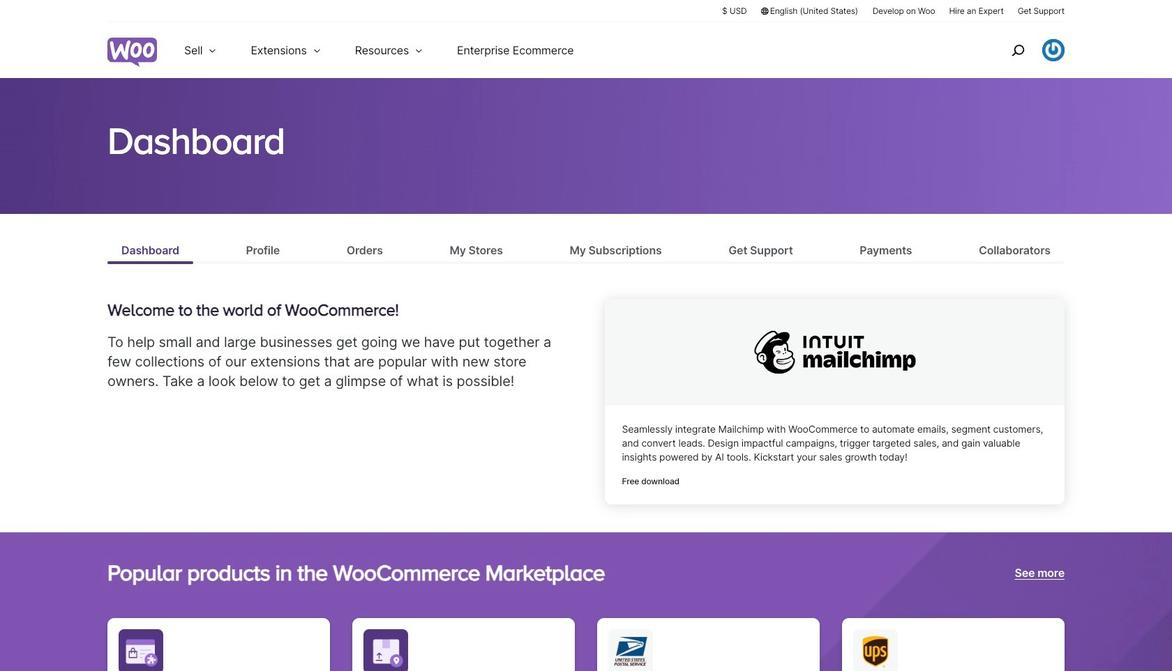 Task type: describe. For each thing, give the bounding box(es) containing it.
service navigation menu element
[[982, 28, 1065, 73]]

search image
[[1007, 39, 1029, 61]]



Task type: locate. For each thing, give the bounding box(es) containing it.
open account menu image
[[1042, 39, 1065, 61]]



